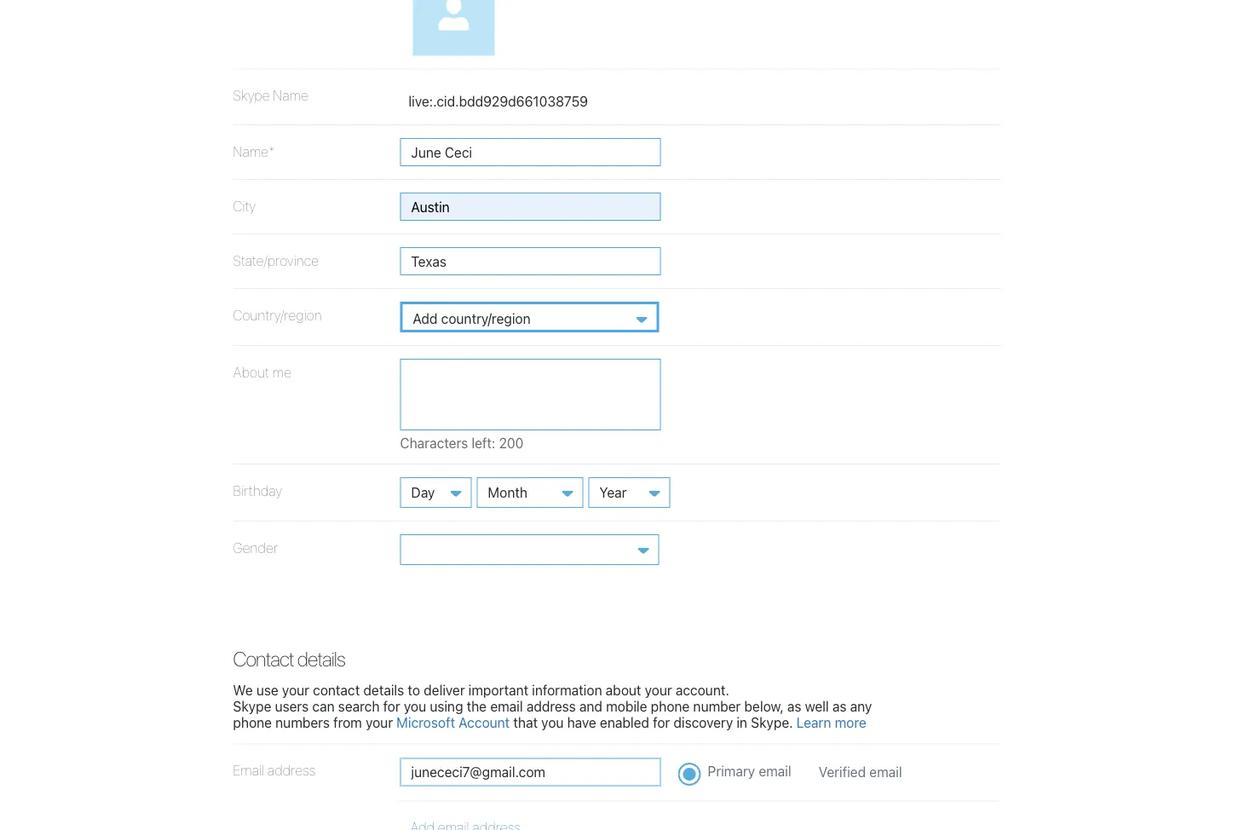 Task type: locate. For each thing, give the bounding box(es) containing it.
skype inside the we use your contact details to deliver important information about your account. skype users can search for you using the email address and mobile phone number below, as well as any phone numbers from your
[[233, 698, 271, 714]]

we
[[233, 682, 253, 698]]

email down important
[[490, 698, 523, 714]]

you right that
[[541, 715, 564, 731]]

email
[[233, 762, 264, 779]]

you down to
[[404, 698, 426, 714]]

day
[[411, 484, 435, 500]]

address
[[527, 698, 576, 714], [267, 762, 316, 779]]

email right verified
[[870, 764, 902, 780]]

learn more link
[[797, 715, 867, 731]]

0 horizontal spatial email
[[490, 698, 523, 714]]

as
[[787, 698, 802, 714], [833, 698, 847, 714]]

contact
[[233, 647, 294, 671]]

0 horizontal spatial for
[[383, 698, 400, 714]]

for inside the we use your contact details to deliver important information about your account. skype users can search for you using the email address and mobile phone number below, as well as any phone numbers from your
[[383, 698, 400, 714]]

search
[[338, 698, 380, 714]]

enabled
[[600, 715, 649, 731]]

2 horizontal spatial email
[[870, 764, 902, 780]]

primary email
[[708, 763, 792, 779]]

the
[[467, 698, 487, 714]]

more
[[835, 715, 867, 731]]

your right about
[[645, 682, 672, 698]]

option group
[[233, 745, 1000, 830]]

email for verified email
[[870, 764, 902, 780]]

for right search
[[383, 698, 400, 714]]

you
[[404, 698, 426, 714], [541, 715, 564, 731]]

1 horizontal spatial as
[[833, 698, 847, 714]]

me
[[272, 364, 291, 380]]

skype
[[233, 87, 270, 104], [233, 698, 271, 714]]

gender
[[233, 539, 278, 556]]

live:.cid.bdd929d661038759
[[409, 93, 588, 110]]

month
[[488, 484, 528, 500]]

about
[[606, 682, 641, 698]]

1 horizontal spatial address
[[527, 698, 576, 714]]

0 horizontal spatial your
[[282, 682, 309, 698]]

1 vertical spatial skype
[[233, 698, 271, 714]]

we use your contact details to deliver important information about your account. skype users can search for you using the email address and mobile phone number below, as well as any phone numbers from your
[[233, 682, 872, 731]]

as up learn more 'link'
[[833, 698, 847, 714]]

Email address 1 text field
[[400, 758, 661, 786]]

your
[[282, 682, 309, 698], [645, 682, 672, 698], [366, 715, 393, 731]]

State/province text field
[[400, 247, 661, 275]]

have
[[567, 715, 596, 731]]

0 vertical spatial address
[[527, 698, 576, 714]]

your up users at the left of page
[[282, 682, 309, 698]]

discovery
[[674, 715, 733, 731]]

learn
[[797, 715, 831, 731]]

1 as from the left
[[787, 698, 802, 714]]

status
[[400, 434, 603, 451]]

verified
[[819, 764, 866, 780]]

add country/region
[[413, 310, 531, 326]]

phone down we
[[233, 715, 272, 731]]

microsoft account link
[[397, 715, 510, 731]]

email
[[490, 698, 523, 714], [759, 763, 792, 779], [870, 764, 902, 780]]

email right primary
[[759, 763, 792, 779]]

number
[[693, 698, 741, 714]]

you inside the we use your contact details to deliver important information about your account. skype users can search for you using the email address and mobile phone number below, as well as any phone numbers from your
[[404, 698, 426, 714]]

1 horizontal spatial details
[[364, 682, 404, 698]]

email for primary email
[[759, 763, 792, 779]]

skype left name
[[233, 87, 270, 104]]

address inside the we use your contact details to deliver important information about your account. skype users can search for you using the email address and mobile phone number below, as well as any phone numbers from your
[[527, 698, 576, 714]]

for right enabled
[[653, 715, 670, 731]]

address down information
[[527, 698, 576, 714]]

in
[[737, 715, 748, 731]]

0 horizontal spatial as
[[787, 698, 802, 714]]

skype name
[[233, 87, 308, 104]]

for
[[383, 698, 400, 714], [653, 715, 670, 731]]

details up search
[[364, 682, 404, 698]]

phone down account.
[[651, 698, 690, 714]]

as left well
[[787, 698, 802, 714]]

skype down we
[[233, 698, 271, 714]]

1 horizontal spatial email
[[759, 763, 792, 779]]

verified email
[[819, 764, 902, 780]]

Name* text field
[[400, 138, 661, 166]]

contact
[[313, 682, 360, 698]]

1 vertical spatial address
[[267, 762, 316, 779]]

0 vertical spatial details
[[297, 647, 345, 671]]

information
[[532, 682, 602, 698]]

details up contact
[[297, 647, 345, 671]]

and
[[579, 698, 603, 714]]

your down search
[[366, 715, 393, 731]]

1 horizontal spatial phone
[[651, 698, 690, 714]]

phone
[[651, 698, 690, 714], [233, 715, 272, 731]]

0 horizontal spatial you
[[404, 698, 426, 714]]

1 vertical spatial details
[[364, 682, 404, 698]]

email address
[[233, 762, 316, 779]]

country/region
[[233, 307, 322, 323]]

details
[[297, 647, 345, 671], [364, 682, 404, 698]]

200
[[499, 434, 524, 451]]

0 vertical spatial skype
[[233, 87, 270, 104]]

2 skype from the top
[[233, 698, 271, 714]]

address right email at the left of the page
[[267, 762, 316, 779]]



Task type: describe. For each thing, give the bounding box(es) containing it.
status containing characters left:
[[400, 434, 603, 451]]

that
[[513, 715, 538, 731]]

microsoft account that you have enabled for discovery in skype. learn more
[[397, 715, 867, 731]]

0 horizontal spatial address
[[267, 762, 316, 779]]

state/province
[[233, 252, 319, 268]]

important
[[469, 682, 529, 698]]

users
[[275, 698, 309, 714]]

to
[[408, 682, 420, 698]]

option group containing email address
[[233, 745, 1000, 830]]

0 horizontal spatial details
[[297, 647, 345, 671]]

below,
[[744, 698, 784, 714]]

1 horizontal spatial for
[[653, 715, 670, 731]]

account
[[459, 715, 510, 731]]

well
[[805, 698, 829, 714]]

about me
[[233, 364, 291, 380]]

account.
[[676, 682, 729, 698]]

name*
[[233, 143, 275, 159]]

mobile
[[606, 698, 647, 714]]

name
[[273, 87, 308, 104]]

About me text field
[[400, 359, 661, 430]]

any
[[850, 698, 872, 714]]

birthday
[[233, 482, 282, 499]]

country/region
[[441, 310, 531, 326]]

characters left: 200
[[400, 434, 524, 451]]

add
[[413, 310, 438, 326]]

use
[[256, 682, 279, 698]]

City text field
[[400, 192, 661, 221]]

Set as primary email radio
[[678, 762, 701, 786]]

1 horizontal spatial your
[[366, 715, 393, 731]]

2 horizontal spatial your
[[645, 682, 672, 698]]

characters
[[400, 434, 468, 451]]

2 as from the left
[[833, 698, 847, 714]]

using
[[430, 698, 463, 714]]

contact details
[[233, 647, 345, 671]]

from
[[333, 715, 362, 731]]

1 skype from the top
[[233, 87, 270, 104]]

skype.
[[751, 715, 793, 731]]

email inside the we use your contact details to deliver important information about your account. skype users can search for you using the email address and mobile phone number below, as well as any phone numbers from your
[[490, 698, 523, 714]]

microsoft
[[397, 715, 455, 731]]

details inside the we use your contact details to deliver important information about your account. skype users can search for you using the email address and mobile phone number below, as well as any phone numbers from your
[[364, 682, 404, 698]]

can
[[312, 698, 335, 714]]

primary
[[708, 763, 755, 779]]

1 horizontal spatial you
[[541, 715, 564, 731]]

year
[[600, 484, 627, 500]]

deliver
[[424, 682, 465, 698]]

left:
[[472, 434, 496, 451]]

city
[[233, 198, 256, 214]]

about
[[233, 364, 269, 380]]

numbers
[[275, 715, 330, 731]]

0 horizontal spatial phone
[[233, 715, 272, 731]]



Task type: vqa. For each thing, say whether or not it's contained in the screenshot.
2nd THE IT
no



